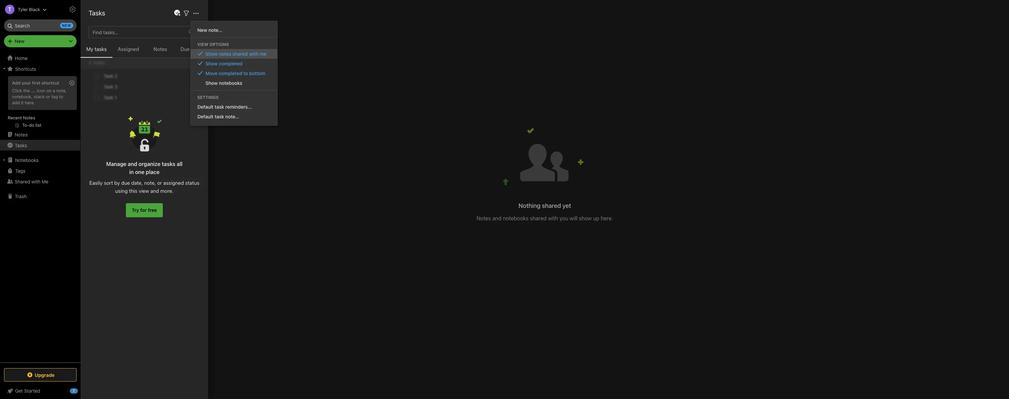 Task type: locate. For each thing, give the bounding box(es) containing it.
new search field
[[9, 19, 73, 32]]

note, up view
[[144, 180, 156, 186]]

settings image
[[69, 5, 77, 13]]

new up home
[[15, 38, 24, 44]]

shared with me up find tasks… text box
[[91, 9, 136, 17]]

yet
[[563, 203, 572, 210]]

0 horizontal spatial note,
[[56, 88, 67, 93]]

completed up show notebooks link
[[219, 70, 242, 76]]

shared
[[233, 51, 248, 57], [542, 203, 561, 210], [530, 216, 547, 222]]

1 horizontal spatial here.
[[601, 216, 614, 222]]

task down default task reminders…
[[215, 114, 224, 119]]

1 vertical spatial tasks
[[15, 143, 27, 148]]

completed
[[219, 61, 243, 66], [219, 70, 242, 76]]

add your first shortcut
[[12, 80, 59, 86]]

to
[[244, 70, 248, 76], [59, 94, 63, 99]]

or inside easily sort by due date, note, or assigned status using this view and more.
[[157, 180, 162, 186]]

upgrade button
[[4, 369, 77, 382]]

here. inside shared with me 'element'
[[601, 216, 614, 222]]

here. right up
[[601, 216, 614, 222]]

1 vertical spatial or
[[157, 180, 162, 186]]

1 vertical spatial note,
[[144, 180, 156, 186]]

2 show from the top
[[206, 61, 218, 66]]

1 vertical spatial tasks
[[162, 161, 176, 167]]

for
[[140, 208, 147, 213]]

0 vertical spatial note,
[[56, 88, 67, 93]]

2 vertical spatial show
[[206, 80, 218, 86]]

1 horizontal spatial to
[[244, 70, 248, 76]]

0 vertical spatial or
[[46, 94, 50, 99]]

1 horizontal spatial and
[[151, 188, 159, 194]]

assigned button
[[113, 45, 144, 58]]

1 vertical spatial note…
[[226, 114, 239, 119]]

or inside icon on a note, notebook, stack or tag to add it here.
[[46, 94, 50, 99]]

tasks left the all
[[162, 161, 176, 167]]

1 vertical spatial default
[[198, 114, 214, 119]]

up
[[594, 216, 600, 222]]

1 vertical spatial notebooks
[[503, 216, 529, 222]]

default inside the default task reminders… 'link'
[[198, 104, 214, 110]]

trash link
[[0, 191, 80, 202]]

nothing
[[519, 203, 541, 210]]

tag
[[51, 94, 58, 99]]

options
[[210, 42, 229, 47]]

notes button
[[144, 45, 176, 58]]

task for note…
[[215, 114, 224, 119]]

2 task from the top
[[215, 114, 224, 119]]

using
[[115, 188, 128, 194]]

1 vertical spatial me
[[42, 179, 48, 185]]

default inside default task note… link
[[198, 114, 214, 119]]

me inside shared with me 'element'
[[127, 9, 136, 17]]

0 horizontal spatial to
[[59, 94, 63, 99]]

or up more.
[[157, 180, 162, 186]]

0 vertical spatial note…
[[209, 27, 223, 33]]

completed for move
[[219, 70, 242, 76]]

or for tag
[[46, 94, 50, 99]]

notes
[[154, 46, 167, 52], [23, 115, 35, 121], [15, 132, 28, 138], [477, 216, 491, 222]]

upgrade
[[35, 373, 55, 378]]

1 horizontal spatial me
[[127, 9, 136, 17]]

here. inside icon on a note, notebook, stack or tag to add it here.
[[25, 100, 35, 105]]

More actions and view options field
[[190, 9, 200, 17]]

manage and organize tasks all in one place
[[106, 161, 183, 175]]

new note…
[[198, 27, 223, 33]]

note…
[[209, 27, 223, 33], [226, 114, 239, 119]]

0 vertical spatial show
[[206, 51, 218, 57]]

a
[[53, 88, 55, 93]]

on
[[47, 88, 52, 93]]

me
[[260, 51, 267, 57]]

move completed to bottom
[[206, 70, 265, 76]]

in
[[129, 169, 134, 175]]

notes inside shared with me 'element'
[[477, 216, 491, 222]]

shortcut
[[42, 80, 59, 86]]

shared up the show completed link
[[233, 51, 248, 57]]

0 vertical spatial default
[[198, 104, 214, 110]]

notebooks down "nothing"
[[503, 216, 529, 222]]

note, inside icon on a note, notebook, stack or tag to add it here.
[[56, 88, 67, 93]]

1 vertical spatial task
[[215, 114, 224, 119]]

note… down the default task reminders… 'link' on the top of the page
[[226, 114, 239, 119]]

first
[[32, 80, 40, 86]]

0 horizontal spatial note…
[[209, 27, 223, 33]]

7
[[73, 389, 75, 394]]

1 vertical spatial and
[[151, 188, 159, 194]]

bottom
[[249, 70, 265, 76]]

tasks up notebooks
[[15, 143, 27, 148]]

show inside menu item
[[206, 51, 218, 57]]

0 vertical spatial and
[[128, 161, 137, 167]]

0 vertical spatial completed
[[219, 61, 243, 66]]

0 horizontal spatial tasks
[[95, 46, 107, 52]]

0 vertical spatial notebooks
[[219, 80, 242, 86]]

1 vertical spatial new
[[15, 38, 24, 44]]

shared inside menu item
[[233, 51, 248, 57]]

shared up notes and notebooks shared with you will show up here.
[[542, 203, 561, 210]]

notebooks inside shared with me 'element'
[[503, 216, 529, 222]]

me
[[127, 9, 136, 17], [42, 179, 48, 185]]

0 vertical spatial dropdown list menu
[[191, 49, 277, 88]]

task up default task note…
[[215, 104, 224, 110]]

here. right it
[[25, 100, 35, 105]]

notebooks inside show notebooks link
[[219, 80, 242, 86]]

click
[[12, 88, 22, 93]]

notebooks down move completed to bottom link
[[219, 80, 242, 86]]

1 dropdown list menu from the top
[[191, 49, 277, 88]]

1 horizontal spatial or
[[157, 180, 162, 186]]

0 horizontal spatial new
[[15, 38, 24, 44]]

0 horizontal spatial shared with me
[[15, 179, 48, 185]]

1 horizontal spatial new
[[198, 27, 207, 33]]

1 horizontal spatial shared
[[91, 9, 112, 17]]

shortcuts
[[15, 66, 36, 72]]

2 completed from the top
[[219, 70, 242, 76]]

2 dropdown list menu from the top
[[191, 102, 277, 121]]

to right tag
[[59, 94, 63, 99]]

with up find tasks… text box
[[113, 9, 126, 17]]

1 default from the top
[[198, 104, 214, 110]]

shared with me element
[[81, 0, 1010, 400]]

tasks right settings image
[[89, 9, 105, 17]]

task inside 'link'
[[215, 104, 224, 110]]

shared inside shared with me link
[[15, 179, 30, 185]]

1 vertical spatial shared with me
[[15, 179, 48, 185]]

task for reminders…
[[215, 104, 224, 110]]

my
[[86, 46, 93, 52]]

home
[[15, 55, 28, 61]]

and inside the manage and organize tasks all in one place
[[128, 161, 137, 167]]

completed down show notes shared with me menu item
[[219, 61, 243, 66]]

show up move
[[206, 61, 218, 66]]

due
[[121, 180, 130, 186]]

notebook,
[[12, 94, 33, 99]]

3 show from the top
[[206, 80, 218, 86]]

task
[[215, 104, 224, 110], [215, 114, 224, 119]]

1 horizontal spatial tasks
[[89, 9, 105, 17]]

dropdown list menu containing show notes shared with me
[[191, 49, 277, 88]]

1 completed from the top
[[219, 61, 243, 66]]

0 horizontal spatial notebooks
[[219, 80, 242, 86]]

default task reminders… link
[[191, 102, 277, 112]]

with inside menu item
[[249, 51, 259, 57]]

note… up view options
[[209, 27, 223, 33]]

1 horizontal spatial note,
[[144, 180, 156, 186]]

this
[[129, 188, 137, 194]]

1 horizontal spatial tasks
[[162, 161, 176, 167]]

completed for show
[[219, 61, 243, 66]]

tree
[[0, 53, 81, 363]]

0 vertical spatial here.
[[25, 100, 35, 105]]

show for show completed
[[206, 61, 218, 66]]

with left me on the top of the page
[[249, 51, 259, 57]]

assigned
[[163, 180, 184, 186]]

and for notes
[[493, 216, 502, 222]]

1 vertical spatial show
[[206, 61, 218, 66]]

view
[[198, 42, 209, 47]]

or down on
[[46, 94, 50, 99]]

2 default from the top
[[198, 114, 214, 119]]

default for default task note…
[[198, 114, 214, 119]]

0 vertical spatial shared with me
[[91, 9, 136, 17]]

1 vertical spatial completed
[[219, 70, 242, 76]]

0 horizontal spatial tasks
[[15, 143, 27, 148]]

0 horizontal spatial and
[[128, 161, 137, 167]]

Find tasks… text field
[[90, 27, 185, 38]]

dropdown list menu containing default task reminders…
[[191, 102, 277, 121]]

show
[[206, 51, 218, 57], [206, 61, 218, 66], [206, 80, 218, 86]]

1 horizontal spatial shared with me
[[91, 9, 136, 17]]

1 horizontal spatial note…
[[226, 114, 239, 119]]

show for show notes shared with me
[[206, 51, 218, 57]]

0 vertical spatial new
[[198, 27, 207, 33]]

stack
[[34, 94, 45, 99]]

Search text field
[[9, 19, 72, 32]]

0 vertical spatial me
[[127, 9, 136, 17]]

shared
[[91, 9, 112, 17], [15, 179, 30, 185]]

1 show from the top
[[206, 51, 218, 57]]

tyler
[[18, 7, 28, 12]]

show down view options
[[206, 51, 218, 57]]

icon on a note, notebook, stack or tag to add it here.
[[12, 88, 67, 105]]

1 vertical spatial shared
[[15, 179, 30, 185]]

free
[[148, 208, 157, 213]]

0 vertical spatial tasks
[[89, 9, 105, 17]]

show for show notebooks
[[206, 80, 218, 86]]

and inside shared with me 'element'
[[493, 216, 502, 222]]

1 horizontal spatial notebooks
[[503, 216, 529, 222]]

0 horizontal spatial or
[[46, 94, 50, 99]]

0 vertical spatial shared
[[233, 51, 248, 57]]

your
[[22, 80, 31, 86]]

add
[[12, 100, 20, 105]]

dates
[[191, 46, 204, 52]]

0 horizontal spatial me
[[42, 179, 48, 185]]

shared right settings image
[[91, 9, 112, 17]]

me down tags button
[[42, 179, 48, 185]]

1 task from the top
[[215, 104, 224, 110]]

to left bottom
[[244, 70, 248, 76]]

0 horizontal spatial shared
[[15, 179, 30, 185]]

1 vertical spatial here.
[[601, 216, 614, 222]]

show completed link
[[191, 59, 277, 68]]

group containing add your first shortcut
[[0, 74, 80, 132]]

tasks button
[[0, 140, 80, 151]]

show down move
[[206, 80, 218, 86]]

2 vertical spatial and
[[493, 216, 502, 222]]

note, right a
[[56, 88, 67, 93]]

dropdown list menu
[[191, 49, 277, 88], [191, 102, 277, 121]]

new
[[198, 27, 207, 33], [15, 38, 24, 44]]

1 vertical spatial dropdown list menu
[[191, 102, 277, 121]]

shared with me down tags button
[[15, 179, 48, 185]]

filter tasks image
[[182, 9, 190, 17]]

default task note…
[[198, 114, 239, 119]]

0 vertical spatial to
[[244, 70, 248, 76]]

new inside popup button
[[15, 38, 24, 44]]

0 vertical spatial task
[[215, 104, 224, 110]]

tasks
[[89, 9, 105, 17], [15, 143, 27, 148]]

me up find tasks… text box
[[127, 9, 136, 17]]

0 vertical spatial tasks
[[95, 46, 107, 52]]

0 horizontal spatial here.
[[25, 100, 35, 105]]

notes link
[[0, 129, 80, 140]]

easily sort by due date, note, or assigned status using this view and more.
[[89, 180, 200, 194]]

tasks
[[95, 46, 107, 52], [162, 161, 176, 167]]

tasks right my at the left
[[95, 46, 107, 52]]

0 vertical spatial shared
[[91, 9, 112, 17]]

new up view on the top left of page
[[198, 27, 207, 33]]

1 vertical spatial to
[[59, 94, 63, 99]]

2 horizontal spatial and
[[493, 216, 502, 222]]

1 vertical spatial shared
[[542, 203, 561, 210]]

shared down tags
[[15, 179, 30, 185]]

group
[[0, 74, 80, 132]]

shared down the "nothing shared yet"
[[530, 216, 547, 222]]



Task type: describe. For each thing, give the bounding box(es) containing it.
show notes shared with me
[[206, 51, 267, 57]]

Filter tasks field
[[182, 9, 190, 17]]

will
[[570, 216, 578, 222]]

new for new note…
[[198, 27, 207, 33]]

2 vertical spatial shared
[[530, 216, 547, 222]]

view
[[139, 188, 149, 194]]

shortcuts button
[[0, 63, 80, 74]]

notebooks
[[15, 157, 39, 163]]

more.
[[160, 188, 174, 194]]

click the ...
[[12, 88, 36, 93]]

tasks inside the manage and organize tasks all in one place
[[162, 161, 176, 167]]

due
[[181, 46, 190, 52]]

you
[[560, 216, 569, 222]]

me inside shared with me link
[[42, 179, 48, 185]]

icon
[[37, 88, 45, 93]]

Help and Learning task checklist field
[[0, 386, 81, 397]]

shared inside shared with me 'element'
[[91, 9, 112, 17]]

with left the you
[[548, 216, 559, 222]]

new button
[[4, 35, 77, 47]]

new
[[62, 23, 71, 28]]

get started
[[15, 389, 40, 394]]

show notes shared with me link
[[191, 49, 277, 59]]

shared with me inside tree
[[15, 179, 48, 185]]

show notebooks
[[206, 80, 242, 86]]

try for free
[[132, 208, 157, 213]]

add
[[12, 80, 20, 86]]

easily
[[89, 180, 103, 186]]

tasks inside button
[[95, 46, 107, 52]]

more actions and view options image
[[192, 9, 200, 17]]

new task image
[[173, 9, 181, 17]]

...
[[31, 88, 36, 93]]

with down tags button
[[31, 179, 40, 185]]

try for free button
[[126, 204, 163, 218]]

black
[[29, 7, 40, 12]]

one
[[135, 169, 145, 175]]

reminders…
[[226, 104, 252, 110]]

tasks inside tasks button
[[15, 143, 27, 148]]

due dates
[[181, 46, 204, 52]]

tree containing home
[[0, 53, 81, 363]]

move
[[206, 70, 218, 76]]

show notes shared with me menu item
[[191, 49, 277, 59]]

get
[[15, 389, 23, 394]]

Account field
[[0, 3, 47, 16]]

shared with me link
[[0, 176, 80, 187]]

default for default task reminders…
[[198, 104, 214, 110]]

started
[[24, 389, 40, 394]]

default task note… link
[[191, 112, 277, 121]]

show completed
[[206, 61, 243, 66]]

tags button
[[0, 166, 80, 176]]

recent notes
[[8, 115, 35, 121]]

assigned
[[118, 46, 139, 52]]

it
[[21, 100, 24, 105]]

view options
[[198, 42, 229, 47]]

to inside icon on a note, notebook, stack or tag to add it here.
[[59, 94, 63, 99]]

manage
[[106, 161, 126, 167]]

group inside tree
[[0, 74, 80, 132]]

move completed to bottom link
[[191, 68, 277, 78]]

or for assigned
[[157, 180, 162, 186]]

tyler black
[[18, 7, 40, 12]]

recent
[[8, 115, 22, 121]]

status
[[185, 180, 200, 186]]

nothing shared yet
[[519, 203, 572, 210]]

date,
[[131, 180, 143, 186]]

and for manage
[[128, 161, 137, 167]]

note, inside easily sort by due date, note, or assigned status using this view and more.
[[144, 180, 156, 186]]

notes inside button
[[154, 46, 167, 52]]

new for new
[[15, 38, 24, 44]]

try
[[132, 208, 139, 213]]

show
[[579, 216, 592, 222]]

tags
[[15, 168, 25, 174]]

trash
[[15, 194, 27, 199]]

note… inside dropdown list menu
[[226, 114, 239, 119]]

and inside easily sort by due date, note, or assigned status using this view and more.
[[151, 188, 159, 194]]

expand notebooks image
[[2, 158, 7, 163]]

place
[[146, 169, 160, 175]]

my tasks button
[[81, 45, 113, 58]]

the
[[23, 88, 30, 93]]

click to collapse image
[[78, 387, 83, 395]]

organize
[[139, 161, 161, 167]]

settings
[[198, 95, 219, 100]]

show notebooks link
[[191, 78, 277, 88]]

shared with me inside 'element'
[[91, 9, 136, 17]]

by
[[114, 180, 120, 186]]

sort
[[104, 180, 113, 186]]

due dates button
[[176, 45, 208, 58]]

notes and notebooks shared with you will show up here.
[[477, 216, 614, 222]]

notebooks link
[[0, 155, 80, 166]]

my tasks
[[86, 46, 107, 52]]

new note… link
[[191, 25, 277, 35]]

to inside move completed to bottom link
[[244, 70, 248, 76]]

home link
[[0, 53, 81, 63]]

notes
[[219, 51, 231, 57]]



Task type: vqa. For each thing, say whether or not it's contained in the screenshot.
the top Editing
no



